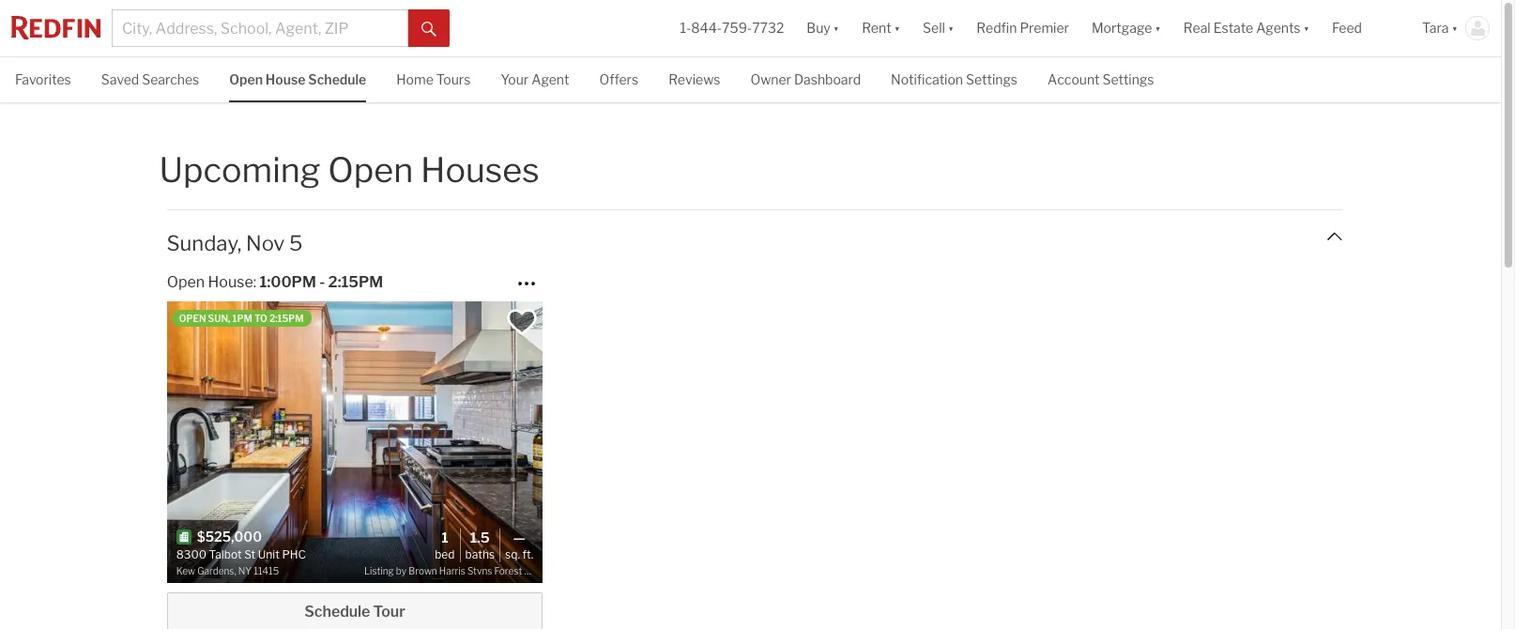 Task type: vqa. For each thing, say whether or not it's contained in the screenshot.
real estate agents ▾
yes



Task type: describe. For each thing, give the bounding box(es) containing it.
1pm
[[232, 312, 252, 324]]

— sq. ft.
[[505, 530, 534, 561]]

favorite button checkbox
[[506, 306, 538, 338]]

—
[[513, 530, 526, 547]]

offers
[[599, 71, 639, 87]]

sun,
[[208, 312, 230, 324]]

sell ▾ button
[[923, 0, 954, 56]]

tour
[[373, 603, 405, 621]]

buy ▾
[[807, 20, 840, 36]]

feed button
[[1321, 0, 1411, 56]]

saved searches link
[[101, 57, 199, 100]]

your agent link
[[501, 57, 569, 100]]

▾ for tara ▾
[[1452, 20, 1458, 36]]

-
[[319, 273, 325, 291]]

saved
[[101, 71, 139, 87]]

offers link
[[599, 57, 639, 100]]

1-
[[680, 20, 691, 36]]

redfin premier
[[977, 20, 1069, 36]]

real
[[1184, 20, 1211, 36]]

▾ for sell ▾
[[948, 20, 954, 36]]

rent ▾ button
[[862, 0, 901, 56]]

sell ▾ button
[[912, 0, 966, 56]]

sunday, nov 5
[[167, 231, 303, 255]]

▾ for rent ▾
[[894, 20, 901, 36]]

1
[[441, 530, 448, 547]]

open sun, 1pm to 2:15pm
[[179, 312, 304, 324]]

real estate agents ▾ link
[[1184, 0, 1310, 56]]

schedule tour button
[[167, 593, 543, 629]]

notification settings link
[[891, 57, 1018, 100]]

5
[[289, 231, 303, 255]]

rent
[[862, 20, 892, 36]]

▾ for mortgage ▾
[[1155, 20, 1161, 36]]

ft.
[[523, 547, 534, 561]]

upcoming open houses
[[159, 149, 540, 191]]

open for open house: 1:00pm - 2:15pm
[[167, 273, 205, 291]]

agents
[[1256, 20, 1301, 36]]

▾ inside 'link'
[[1304, 20, 1310, 36]]

favorites
[[15, 71, 71, 87]]

baths
[[465, 547, 495, 561]]

2:15pm for open house: 1:00pm - 2:15pm
[[328, 273, 383, 291]]

1 bed
[[435, 530, 455, 561]]

owner dashboard
[[751, 71, 861, 87]]

rent ▾ button
[[851, 0, 912, 56]]

to
[[254, 312, 267, 324]]

mortgage ▾ button
[[1092, 0, 1161, 56]]

saved searches
[[101, 71, 199, 87]]

houses
[[421, 149, 540, 191]]

home tours link
[[397, 57, 471, 100]]

home tours
[[397, 71, 471, 87]]

City, Address, School, Agent, ZIP search field
[[112, 9, 408, 47]]

tara
[[1423, 20, 1449, 36]]

▾ for buy ▾
[[833, 20, 840, 36]]

buy
[[807, 20, 831, 36]]

settings for account settings
[[1103, 71, 1154, 87]]

tours
[[436, 71, 471, 87]]

open house schedule
[[229, 71, 366, 87]]

searches
[[142, 71, 199, 87]]

real estate agents ▾ button
[[1173, 0, 1321, 56]]

open house: 1:00pm - 2:15pm
[[167, 273, 383, 291]]

sq.
[[505, 547, 520, 561]]



Task type: locate. For each thing, give the bounding box(es) containing it.
▾ right agents
[[1304, 20, 1310, 36]]

settings down mortgage ▾ dropdown button
[[1103, 71, 1154, 87]]

heading
[[176, 527, 355, 579]]

844-
[[691, 20, 722, 36]]

▾ right tara
[[1452, 20, 1458, 36]]

house
[[266, 71, 306, 87]]

2:15pm for open sun, 1pm to 2:15pm
[[269, 312, 304, 324]]

house:
[[208, 273, 256, 291]]

0 horizontal spatial 2:15pm
[[269, 312, 304, 324]]

1 vertical spatial open
[[328, 149, 413, 191]]

sell ▾
[[923, 20, 954, 36]]

0 horizontal spatial open
[[167, 273, 205, 291]]

2:15pm
[[328, 273, 383, 291], [269, 312, 304, 324]]

schedule inside schedule tour 'button'
[[305, 603, 370, 621]]

3 ▾ from the left
[[948, 20, 954, 36]]

1-844-759-7732
[[680, 20, 784, 36]]

4 ▾ from the left
[[1155, 20, 1161, 36]]

mortgage ▾ button
[[1081, 0, 1173, 56]]

0 horizontal spatial settings
[[966, 71, 1018, 87]]

account settings
[[1048, 71, 1154, 87]]

nov
[[246, 231, 285, 255]]

1.5 baths
[[465, 530, 495, 561]]

1:00pm
[[260, 273, 316, 291]]

1.5
[[470, 530, 490, 547]]

settings
[[966, 71, 1018, 87], [1103, 71, 1154, 87]]

2:15pm right -
[[328, 273, 383, 291]]

settings for notification settings
[[966, 71, 1018, 87]]

759-
[[722, 20, 752, 36]]

schedule
[[308, 71, 366, 87], [305, 603, 370, 621]]

premier
[[1020, 20, 1069, 36]]

open house schedule link
[[229, 57, 366, 100]]

redfin
[[977, 20, 1017, 36]]

sunday,
[[167, 231, 242, 255]]

5 ▾ from the left
[[1304, 20, 1310, 36]]

1 vertical spatial schedule
[[305, 603, 370, 621]]

1 horizontal spatial open
[[229, 71, 263, 87]]

feed
[[1332, 20, 1362, 36]]

schedule inside open house schedule link
[[308, 71, 366, 87]]

1 settings from the left
[[966, 71, 1018, 87]]

estate
[[1214, 20, 1254, 36]]

open inside open house schedule link
[[229, 71, 263, 87]]

your
[[501, 71, 529, 87]]

owner dashboard link
[[751, 57, 861, 100]]

▾ right sell at the top right of the page
[[948, 20, 954, 36]]

account settings link
[[1048, 57, 1154, 100]]

1 ▾ from the left
[[833, 20, 840, 36]]

1 vertical spatial 2:15pm
[[269, 312, 304, 324]]

buy ▾ button
[[807, 0, 840, 56]]

redfin premier button
[[966, 0, 1081, 56]]

2:15pm right to
[[269, 312, 304, 324]]

open
[[179, 312, 206, 324]]

notification settings
[[891, 71, 1018, 87]]

schedule left tour
[[305, 603, 370, 621]]

settings inside notification settings link
[[966, 71, 1018, 87]]

▾ right mortgage
[[1155, 20, 1161, 36]]

tara ▾
[[1423, 20, 1458, 36]]

favorite button image
[[506, 306, 538, 338]]

6 ▾ from the left
[[1452, 20, 1458, 36]]

▾ right buy
[[833, 20, 840, 36]]

sell
[[923, 20, 945, 36]]

settings inside account settings link
[[1103, 71, 1154, 87]]

0 vertical spatial schedule
[[308, 71, 366, 87]]

2 ▾ from the left
[[894, 20, 901, 36]]

dashboard
[[794, 71, 861, 87]]

2 horizontal spatial open
[[328, 149, 413, 191]]

7732
[[752, 20, 784, 36]]

account
[[1048, 71, 1100, 87]]

home
[[397, 71, 434, 87]]

mortgage
[[1092, 20, 1152, 36]]

photo of 8300 talbot st unit phc, kew gardens, ny 11415 image
[[167, 301, 543, 583]]

mortgage ▾
[[1092, 20, 1161, 36]]

reviews
[[669, 71, 721, 87]]

2 vertical spatial open
[[167, 273, 205, 291]]

schedule tour
[[305, 603, 405, 621]]

settings down redfin
[[966, 71, 1018, 87]]

reviews link
[[669, 57, 721, 100]]

2 settings from the left
[[1103, 71, 1154, 87]]

open for open house schedule
[[229, 71, 263, 87]]

owner
[[751, 71, 792, 87]]

schedule right "house"
[[308, 71, 366, 87]]

agent
[[532, 71, 569, 87]]

buy ▾ button
[[796, 0, 851, 56]]

1 horizontal spatial settings
[[1103, 71, 1154, 87]]

your agent
[[501, 71, 569, 87]]

1-844-759-7732 link
[[680, 20, 784, 36]]

▾ right rent
[[894, 20, 901, 36]]

submit search image
[[422, 21, 437, 36]]

rent ▾
[[862, 20, 901, 36]]

upcoming
[[159, 149, 321, 191]]

real estate agents ▾
[[1184, 20, 1310, 36]]

favorites link
[[15, 57, 71, 100]]

bed
[[435, 547, 455, 561]]

0 vertical spatial 2:15pm
[[328, 273, 383, 291]]

0 vertical spatial open
[[229, 71, 263, 87]]

1 horizontal spatial 2:15pm
[[328, 273, 383, 291]]

notification
[[891, 71, 963, 87]]

open
[[229, 71, 263, 87], [328, 149, 413, 191], [167, 273, 205, 291]]

▾
[[833, 20, 840, 36], [894, 20, 901, 36], [948, 20, 954, 36], [1155, 20, 1161, 36], [1304, 20, 1310, 36], [1452, 20, 1458, 36]]



